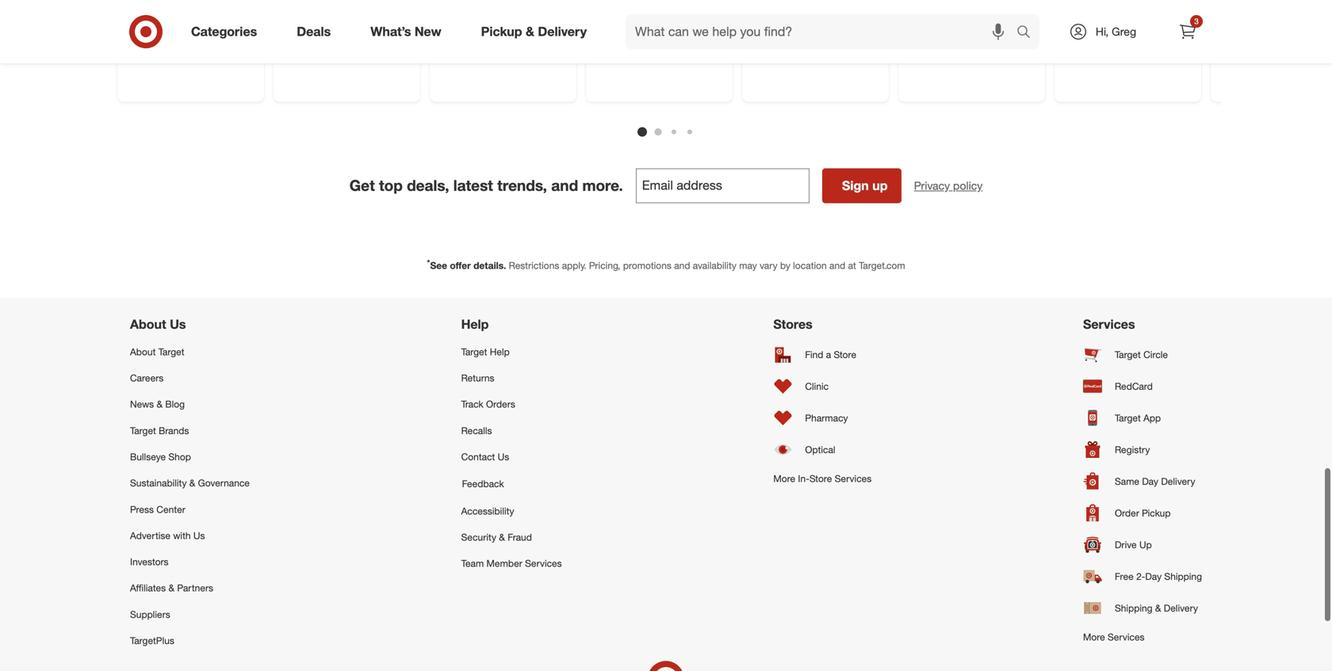 Task type: vqa. For each thing, say whether or not it's contained in the screenshot.
Related
no



Task type: locate. For each thing, give the bounding box(es) containing it.
1 horizontal spatial more
[[1083, 632, 1105, 643]]

with up 38.8oz
[[302, 47, 325, 62]]

target inside "link"
[[1115, 412, 1141, 424]]

us down press center link
[[193, 530, 205, 542]]

- right hi,
[[1113, 29, 1118, 44]]

about inside about target link
[[130, 346, 156, 358]]

more in-store services link
[[773, 466, 872, 492]]

house down cookie
[[127, 65, 164, 80]]

1 vertical spatial us
[[498, 451, 509, 463]]

about for about us
[[130, 317, 166, 332]]

and left at
[[829, 260, 846, 271]]

holiday for holiday classic house gingerbread house kit with roof helper - 38.8oz - favorite day™
[[283, 11, 326, 26]]

1 horizontal spatial classic
[[908, 29, 949, 44]]

target for target circle
[[1115, 349, 1141, 361]]

up
[[872, 178, 888, 193]]

target left circle
[[1115, 349, 1141, 361]]

top
[[379, 176, 403, 195]]

favorite
[[333, 65, 378, 80], [818, 65, 863, 80], [127, 83, 172, 98]]

day™ down 35oz
[[752, 83, 781, 98]]

day™ inside the holiday special delivery truck gingerbread house kit - 35oz - favorite day™
[[752, 83, 781, 98]]

1 horizontal spatial shipping
[[1164, 571, 1202, 583]]

and left availability
[[674, 260, 690, 271]]

0 horizontal spatial more
[[773, 473, 795, 485]]

delivery up 35oz
[[752, 29, 797, 44]]

holiday inside 'holiday classic house gingerbread house kit with roof helper - 38.8oz - favorite day™'
[[283, 11, 326, 26]]

pickup left 2oz at the left top of page
[[481, 24, 522, 39]]

new
[[415, 24, 441, 39]]

about
[[130, 317, 166, 332], [130, 346, 156, 358]]

free
[[1115, 571, 1134, 583]]

search
[[1009, 25, 1048, 41]]

hi, greg
[[1096, 25, 1136, 38]]

us for about us
[[170, 317, 186, 332]]

ghirardelli holiday classic chocolate assortment bag - 6.29oz link
[[898, 0, 1045, 80]]

delivery up order pickup
[[1161, 476, 1195, 488]]

favorite inside holiday glitter chateau sugar cookie gingerbread house kit - 29oz - favorite day™
[[127, 83, 172, 98]]

recalls link
[[461, 418, 562, 444]]

privacy policy link
[[914, 178, 983, 194]]

about us
[[130, 317, 186, 332]]

deals
[[297, 24, 331, 39]]

services up target circle at the bottom right of the page
[[1083, 317, 1135, 332]]

1 horizontal spatial store
[[834, 349, 856, 361]]

- inside ghirardelli holiday classic chocolate assortment bag - 6.29oz
[[1004, 47, 1009, 62]]

- left 2oz at the left top of page
[[514, 29, 519, 44]]

1 about from the top
[[130, 317, 166, 332]]

vary
[[760, 260, 778, 271]]

0 horizontal spatial favorite
[[127, 83, 172, 98]]

0 vertical spatial more
[[773, 473, 795, 485]]

holiday inside ghirardelli holiday classic chocolate assortment bag - 6.29oz
[[969, 11, 1011, 26]]

party
[[1121, 11, 1151, 26]]

help up 'target help'
[[461, 317, 489, 332]]

2 horizontal spatial favorite
[[818, 65, 863, 80]]

1 vertical spatial shipping
[[1115, 603, 1153, 614]]

favorite down cookie
[[127, 83, 172, 98]]

apply.
[[562, 260, 586, 271]]

2 about from the top
[[130, 346, 156, 358]]

shipping
[[1164, 571, 1202, 583], [1115, 603, 1153, 614]]

same day delivery link
[[1083, 466, 1202, 498]]

1 vertical spatial store
[[810, 473, 832, 485]]

1 vertical spatial with
[[173, 530, 191, 542]]

delivery for holiday special delivery truck gingerbread house kit - 35oz - favorite day™
[[752, 29, 797, 44]]

house left new
[[374, 11, 411, 26]]

& for affiliates
[[168, 583, 174, 594]]

ghirardelli holiday classic chocolate assortment bag - 6.29oz
[[908, 11, 1011, 80]]

delivery left 'tic'
[[538, 24, 587, 39]]

holiday glitter chateau sugar cookie gingerbread house kit - 29oz - favorite day™ link
[[117, 0, 264, 98]]

favorite inside the holiday special delivery truck gingerbread house kit - 35oz - favorite day™
[[818, 65, 863, 80]]

- inside "hubba bubba holiday bubble tape - 2oz"
[[514, 29, 519, 44]]

registry
[[1115, 444, 1150, 456]]

find a store
[[805, 349, 856, 361]]

5 holiday from the left
[[969, 11, 1011, 26]]

gingerbread up the 29oz
[[170, 47, 242, 62]]

delivery down free 2-day shipping
[[1164, 603, 1198, 614]]

more left in-
[[773, 473, 795, 485]]

returns
[[461, 372, 494, 384]]

kit left 35oz
[[752, 65, 767, 80]]

0 horizontal spatial gingerbread
[[170, 47, 242, 62]]

us inside contact us link
[[498, 451, 509, 463]]

delivery inside the holiday special delivery truck gingerbread house kit - 35oz - favorite day™
[[752, 29, 797, 44]]

bullseye
[[130, 451, 166, 463]]

3 link
[[1170, 14, 1205, 49]]

- down roof
[[324, 65, 329, 80]]

with down press center link
[[173, 530, 191, 542]]

what's new
[[371, 24, 441, 39]]

sustainability
[[130, 477, 187, 489]]

delivery for same day delivery
[[1161, 476, 1195, 488]]

about up careers
[[130, 346, 156, 358]]

day™ down helper in the left top of the page
[[381, 65, 410, 80]]

2 horizontal spatial and
[[829, 260, 846, 271]]

house inside holiday glitter chateau sugar cookie gingerbread house kit - 29oz - favorite day™
[[127, 65, 164, 80]]

29oz
[[194, 65, 222, 80]]

kit left the 29oz
[[167, 65, 182, 80]]

- down "what's new"
[[401, 47, 406, 62]]

house
[[374, 11, 411, 26], [358, 29, 395, 44], [826, 47, 863, 62], [127, 65, 164, 80]]

0.84oz
[[637, 29, 675, 44]]

0 vertical spatial with
[[302, 47, 325, 62]]

holiday inside the holiday special delivery truck gingerbread house kit - 35oz - favorite day™
[[752, 11, 794, 26]]

holiday
[[127, 11, 169, 26], [283, 11, 326, 26], [522, 11, 564, 26], [752, 11, 794, 26], [969, 11, 1011, 26]]

target left app
[[1115, 412, 1141, 424]]

with inside 'holiday classic house gingerbread house kit with roof helper - 38.8oz - favorite day™'
[[302, 47, 325, 62]]

0 vertical spatial pickup
[[481, 24, 522, 39]]

about up the about target
[[130, 317, 166, 332]]

more down shipping & delivery link
[[1083, 632, 1105, 643]]

policy
[[953, 179, 983, 193]]

0 horizontal spatial kit
[[167, 65, 182, 80]]

store down optical link
[[810, 473, 832, 485]]

day right free
[[1145, 571, 1162, 583]]

1 horizontal spatial kit
[[283, 47, 298, 62]]

gingerbread up 35oz
[[752, 47, 823, 62]]

us
[[170, 317, 186, 332], [498, 451, 509, 463], [193, 530, 205, 542]]

bubba
[[481, 11, 518, 26]]

deals,
[[407, 176, 449, 195]]

more in-store services
[[773, 473, 872, 485]]

day™ down the 29oz
[[175, 83, 204, 98]]

1 vertical spatial more
[[1083, 632, 1105, 643]]

blowers
[[1064, 29, 1110, 44]]

classic inside 'holiday classic house gingerbread house kit with roof helper - 38.8oz - favorite day™'
[[329, 11, 370, 26]]

services down fraud
[[525, 558, 562, 570]]

target down news at the left bottom
[[130, 425, 156, 437]]

0 horizontal spatial store
[[810, 473, 832, 485]]

0 horizontal spatial help
[[461, 317, 489, 332]]

and
[[551, 176, 578, 195], [674, 260, 690, 271], [829, 260, 846, 271]]

services down shipping & delivery link
[[1108, 632, 1145, 643]]

1 horizontal spatial pickup
[[1142, 507, 1171, 519]]

target up returns on the bottom left of the page
[[461, 346, 487, 358]]

1 horizontal spatial favorite
[[333, 65, 378, 80]]

& for sustainability
[[189, 477, 195, 489]]

1 vertical spatial help
[[490, 346, 510, 358]]

0 vertical spatial store
[[834, 349, 856, 361]]

target.com
[[859, 260, 905, 271]]

shipping up shipping & delivery
[[1164, 571, 1202, 583]]

0 vertical spatial us
[[170, 317, 186, 332]]

more services link
[[1083, 624, 1202, 651]]

optical
[[805, 444, 835, 456]]

help up returns link
[[490, 346, 510, 358]]

suppliers link
[[130, 602, 250, 628]]

4 holiday from the left
[[752, 11, 794, 26]]

store for a
[[834, 349, 856, 361]]

1 vertical spatial pickup
[[1142, 507, 1171, 519]]

us up about target link
[[170, 317, 186, 332]]

stores
[[773, 317, 813, 332]]

glitter
[[173, 11, 208, 26]]

press center
[[130, 504, 185, 516]]

sign
[[842, 178, 869, 193]]

2 horizontal spatial kit
[[752, 65, 767, 80]]

1 vertical spatial day
[[1145, 571, 1162, 583]]

get
[[349, 176, 375, 195]]

0 vertical spatial about
[[130, 317, 166, 332]]

2 horizontal spatial us
[[498, 451, 509, 463]]

services
[[1083, 317, 1135, 332], [835, 473, 872, 485], [525, 558, 562, 570], [1108, 632, 1145, 643]]

2 horizontal spatial day™
[[752, 83, 781, 98]]

- right the 29oz
[[225, 65, 230, 80]]

2 horizontal spatial gingerbread
[[752, 47, 823, 62]]

& for shipping
[[1155, 603, 1161, 614]]

What can we help you find? suggestions appear below search field
[[626, 14, 1021, 49]]

press
[[130, 504, 154, 516]]

- right bag on the right
[[1004, 47, 1009, 62]]

1 vertical spatial classic
[[908, 29, 949, 44]]

us for contact us
[[498, 451, 509, 463]]

kit up 38.8oz
[[283, 47, 298, 62]]

pickup right order
[[1142, 507, 1171, 519]]

pickup & delivery
[[481, 24, 587, 39]]

0 vertical spatial classic
[[329, 11, 370, 26]]

see
[[430, 260, 447, 271]]

target circle link
[[1083, 339, 1202, 371]]

tic tac mint candy cane - 0.84oz link
[[586, 0, 733, 58]]

1 horizontal spatial with
[[302, 47, 325, 62]]

1 horizontal spatial day™
[[381, 65, 410, 80]]

-
[[514, 29, 519, 44], [629, 29, 634, 44], [1113, 29, 1118, 44], [401, 47, 406, 62], [1004, 47, 1009, 62], [186, 65, 191, 80], [225, 65, 230, 80], [324, 65, 329, 80], [771, 65, 775, 80], [810, 65, 815, 80]]

house down truck
[[826, 47, 863, 62]]

0 horizontal spatial day™
[[175, 83, 204, 98]]

1 horizontal spatial help
[[490, 346, 510, 358]]

0 horizontal spatial us
[[170, 317, 186, 332]]

accessibility
[[461, 505, 514, 517]]

0 vertical spatial help
[[461, 317, 489, 332]]

store right a
[[834, 349, 856, 361]]

targetplus
[[130, 635, 174, 647]]

offer
[[450, 260, 471, 271]]

holiday inside holiday glitter chateau sugar cookie gingerbread house kit - 29oz - favorite day™
[[127, 11, 169, 26]]

sustainability & governance link
[[130, 470, 250, 497]]

1 vertical spatial about
[[130, 346, 156, 358]]

app
[[1144, 412, 1161, 424]]

day right same
[[1142, 476, 1159, 488]]

and left 'more.'
[[551, 176, 578, 195]]

2 vertical spatial us
[[193, 530, 205, 542]]

pickup
[[481, 24, 522, 39], [1142, 507, 1171, 519]]

target: expect more. pay less. image
[[443, 654, 889, 672]]

more for more in-store services
[[773, 473, 795, 485]]

- left 35oz
[[771, 65, 775, 80]]

blog
[[165, 399, 185, 411]]

holiday special delivery truck gingerbread house kit - 35oz - favorite day™
[[752, 11, 863, 98]]

get top deals, latest trends, and more.
[[349, 176, 623, 195]]

0 horizontal spatial classic
[[329, 11, 370, 26]]

store for in-
[[810, 473, 832, 485]]

day
[[1142, 476, 1159, 488], [1145, 571, 1162, 583]]

sign up button
[[822, 168, 901, 203]]

None text field
[[636, 168, 809, 203]]

1 holiday from the left
[[127, 11, 169, 26]]

track orders
[[461, 399, 515, 411]]

0 horizontal spatial shipping
[[1115, 603, 1153, 614]]

6.29oz
[[908, 65, 946, 80]]

classic down ghirardelli
[[908, 29, 949, 44]]

- down tac on the top
[[629, 29, 634, 44]]

returns link
[[461, 365, 562, 392]]

gingerbread up roof
[[283, 29, 354, 44]]

pricing,
[[589, 260, 620, 271]]

us right contact
[[498, 451, 509, 463]]

favorite down truck
[[818, 65, 863, 80]]

bubble
[[439, 29, 480, 44]]

house inside the holiday special delivery truck gingerbread house kit - 35oz - favorite day™
[[826, 47, 863, 62]]

1 horizontal spatial us
[[193, 530, 205, 542]]

holiday for holiday special delivery truck gingerbread house kit - 35oz - favorite day™
[[752, 11, 794, 26]]

security
[[461, 532, 496, 544]]

3 holiday from the left
[[522, 11, 564, 26]]

favorite down roof
[[333, 65, 378, 80]]

shipping up more services link at the bottom right of the page
[[1115, 603, 1153, 614]]

target help link
[[461, 339, 562, 365]]

1 horizontal spatial gingerbread
[[283, 29, 354, 44]]

classic up roof
[[329, 11, 370, 26]]

deals link
[[283, 14, 351, 49]]

pharmacy link
[[773, 402, 872, 434]]

2 holiday from the left
[[283, 11, 326, 26]]

0 horizontal spatial and
[[551, 176, 578, 195]]



Task type: describe. For each thing, give the bounding box(es) containing it.
delivery for shipping & delivery
[[1164, 603, 1198, 614]]

holiday classic house gingerbread house kit with roof helper - 38.8oz - favorite day™
[[283, 11, 411, 80]]

cookie
[[127, 47, 167, 62]]

day™ inside 'holiday classic house gingerbread house kit with roof helper - 38.8oz - favorite day™'
[[381, 65, 410, 80]]

house up helper in the left top of the page
[[358, 29, 395, 44]]

same day delivery
[[1115, 476, 1195, 488]]

same
[[1115, 476, 1140, 488]]

services down optical link
[[835, 473, 872, 485]]

pickup & delivery link
[[468, 14, 607, 49]]

news
[[130, 399, 154, 411]]

- right 35oz
[[810, 65, 815, 80]]

press center link
[[130, 497, 250, 523]]

about for about target
[[130, 346, 156, 358]]

0 horizontal spatial pickup
[[481, 24, 522, 39]]

team
[[461, 558, 484, 570]]

more.
[[582, 176, 623, 195]]

2-
[[1136, 571, 1145, 583]]

target brands
[[130, 425, 189, 437]]

registry link
[[1083, 434, 1202, 466]]

1 horizontal spatial and
[[674, 260, 690, 271]]

hi,
[[1096, 25, 1109, 38]]

clinic
[[805, 381, 829, 392]]

favorite inside 'holiday classic house gingerbread house kit with roof helper - 38.8oz - favorite day™'
[[333, 65, 378, 80]]

kit inside the holiday special delivery truck gingerbread house kit - 35oz - favorite day™
[[752, 65, 767, 80]]

tape
[[483, 29, 510, 44]]

order pickup
[[1115, 507, 1171, 519]]

feedback
[[462, 478, 504, 490]]

classic inside ghirardelli holiday classic chocolate assortment bag - 6.29oz
[[908, 29, 949, 44]]

drive up
[[1115, 539, 1152, 551]]

what's new link
[[357, 14, 461, 49]]

latest
[[453, 176, 493, 195]]

& for news
[[157, 399, 163, 411]]

target for target app
[[1115, 412, 1141, 424]]

20ct
[[1064, 11, 1089, 26]]

up
[[1139, 539, 1152, 551]]

find
[[805, 349, 823, 361]]

suppliers
[[130, 609, 170, 621]]

redcard link
[[1083, 371, 1202, 402]]

find a store link
[[773, 339, 872, 371]]

target for target brands
[[130, 425, 156, 437]]

hubba bubba holiday bubble tape - 2oz
[[439, 11, 564, 44]]

categories
[[191, 24, 257, 39]]

advertise with us link
[[130, 523, 250, 549]]

*
[[427, 258, 430, 267]]

20ct nye party blowers - spritz™
[[1064, 11, 1162, 44]]

holiday for holiday glitter chateau sugar cookie gingerbread house kit - 29oz - favorite day™
[[127, 11, 169, 26]]

tic
[[596, 11, 612, 26]]

affiliates & partners link
[[130, 575, 250, 602]]

kit inside 'holiday classic house gingerbread house kit with roof helper - 38.8oz - favorite day™'
[[283, 47, 298, 62]]

assortment
[[908, 47, 974, 62]]

20ct nye party blowers - spritz™ link
[[1055, 0, 1201, 58]]

3
[[1194, 16, 1199, 26]]

at
[[848, 260, 856, 271]]

more for more services
[[1083, 632, 1105, 643]]

gingerbread inside 'holiday classic house gingerbread house kit with roof helper - 38.8oz - favorite day™'
[[283, 29, 354, 44]]

drive up link
[[1083, 529, 1202, 561]]

may
[[739, 260, 757, 271]]

governance
[[198, 477, 250, 489]]

drive
[[1115, 539, 1137, 551]]

redcard
[[1115, 381, 1153, 392]]

target for target help
[[461, 346, 487, 358]]

partners
[[177, 583, 213, 594]]

recalls
[[461, 425, 492, 437]]

special
[[798, 11, 840, 26]]

hubba
[[439, 11, 477, 26]]

chateau
[[127, 29, 175, 44]]

target down "about us"
[[158, 346, 184, 358]]

affiliates
[[130, 583, 166, 594]]

location
[[793, 260, 827, 271]]

greg
[[1112, 25, 1136, 38]]

sign up
[[842, 178, 888, 193]]

- inside 20ct nye party blowers - spritz™
[[1113, 29, 1118, 44]]

gingerbread inside holiday glitter chateau sugar cookie gingerbread house kit - 29oz - favorite day™
[[170, 47, 242, 62]]

pharmacy
[[805, 412, 848, 424]]

0 vertical spatial day
[[1142, 476, 1159, 488]]

0 horizontal spatial with
[[173, 530, 191, 542]]

circle
[[1144, 349, 1168, 361]]

tac
[[616, 11, 635, 26]]

sugar
[[178, 29, 212, 44]]

delivery for pickup & delivery
[[538, 24, 587, 39]]

holiday inside "hubba bubba holiday bubble tape - 2oz"
[[522, 11, 564, 26]]

0 vertical spatial shipping
[[1164, 571, 1202, 583]]

& for security
[[499, 532, 505, 544]]

privacy
[[914, 179, 950, 193]]

security & fraud
[[461, 532, 532, 544]]

affiliates & partners
[[130, 583, 213, 594]]

gingerbread inside the holiday special delivery truck gingerbread house kit - 35oz - favorite day™
[[752, 47, 823, 62]]

holiday classic house gingerbread house kit with roof helper - 38.8oz - favorite day™ link
[[274, 0, 420, 80]]

news & blog
[[130, 399, 185, 411]]

in-
[[798, 473, 810, 485]]

ghirardelli
[[908, 11, 965, 26]]

kit inside holiday glitter chateau sugar cookie gingerbread house kit - 29oz - favorite day™
[[167, 65, 182, 80]]

us inside "advertise with us" link
[[193, 530, 205, 542]]

what's
[[371, 24, 411, 39]]

helper
[[359, 47, 397, 62]]

privacy policy
[[914, 179, 983, 193]]

candy
[[667, 11, 704, 26]]

track orders link
[[461, 392, 562, 418]]

member
[[487, 558, 522, 570]]

day™ inside holiday glitter chateau sugar cookie gingerbread house kit - 29oz - favorite day™
[[175, 83, 204, 98]]

& for pickup
[[526, 24, 534, 39]]

brands
[[159, 425, 189, 437]]

spritz™
[[1122, 29, 1162, 44]]

- inside tic tac mint candy cane - 0.84oz
[[629, 29, 634, 44]]

contact us
[[461, 451, 509, 463]]

roof
[[329, 47, 356, 62]]

- left the 29oz
[[186, 65, 191, 80]]

promotions
[[623, 260, 672, 271]]

bullseye shop link
[[130, 444, 250, 470]]



